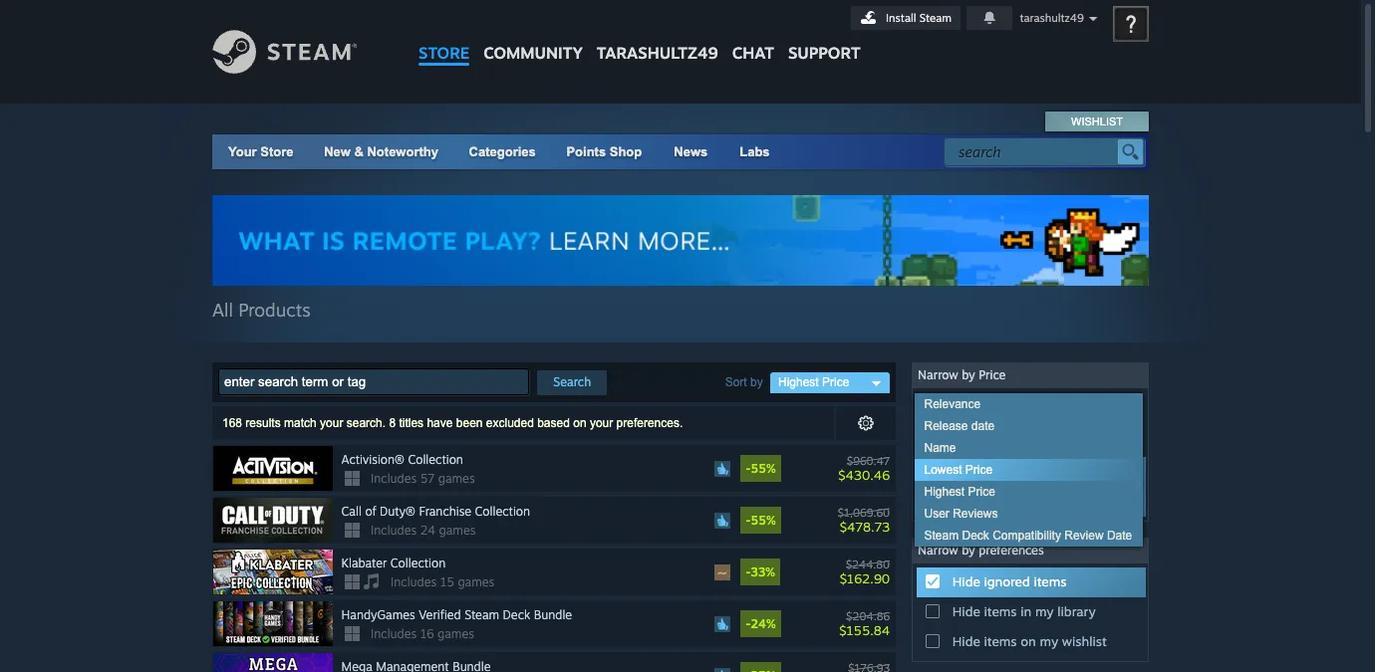 Task type: describe. For each thing, give the bounding box(es) containing it.
includes 16 games
[[371, 627, 474, 642]]

of
[[365, 505, 376, 520]]

my for in
[[1036, 604, 1054, 620]]

168
[[222, 417, 242, 431]]

&
[[354, 145, 364, 160]]

deck inside relevance release date name lowest price highest price user reviews steam deck compatibility review date
[[963, 529, 990, 543]]

store link
[[412, 0, 477, 72]]

free
[[985, 494, 1008, 510]]

search button
[[538, 370, 607, 395]]

franchise
[[419, 505, 472, 520]]

release date link
[[915, 416, 1143, 438]]

klabater collection
[[342, 556, 446, 571]]

new
[[324, 145, 351, 160]]

0 vertical spatial highest price link
[[771, 373, 890, 394]]

bundle
[[534, 608, 572, 623]]

$1,069.60 $478.73
[[838, 506, 890, 535]]

- for $162.90
[[746, 565, 751, 580]]

any price
[[1003, 419, 1060, 435]]

special
[[953, 464, 996, 480]]

$960.47
[[847, 454, 890, 468]]

ignored
[[985, 574, 1031, 590]]

news link
[[658, 135, 724, 169]]

categories
[[469, 145, 536, 160]]

price down special
[[969, 486, 996, 500]]

call of duty® franchise collection
[[342, 505, 530, 520]]

collection for $162.90
[[391, 556, 446, 571]]

hide for hide free to play items
[[953, 494, 981, 510]]

release
[[925, 420, 969, 434]]

in
[[1021, 604, 1032, 620]]

hide items in my library
[[953, 604, 1096, 620]]

items down hide items in my library
[[985, 634, 1017, 650]]

handygames verified steam deck bundle
[[342, 608, 572, 623]]

titles
[[399, 417, 424, 431]]

name
[[925, 442, 957, 456]]

items left in
[[985, 604, 1017, 620]]

24%
[[751, 617, 776, 632]]

$430.46
[[839, 467, 890, 483]]

55% for $478.73
[[751, 514, 776, 528]]

based
[[538, 417, 570, 431]]

points shop link
[[551, 135, 658, 169]]

to
[[1012, 494, 1024, 510]]

1 vertical spatial tarashultz49
[[597, 43, 719, 63]]

$204.86 $155.84
[[840, 610, 890, 639]]

narrow by preferences
[[918, 543, 1044, 558]]

shop
[[610, 145, 642, 160]]

- for $155.84
[[746, 617, 751, 632]]

store
[[260, 145, 294, 160]]

includes for $478.73
[[371, 524, 417, 538]]

search
[[554, 375, 591, 390]]

search text field
[[959, 140, 1114, 165]]

hide ignored items
[[953, 574, 1067, 590]]

includes for $155.84
[[371, 627, 417, 642]]

1 horizontal spatial highest price link
[[915, 482, 1143, 504]]

activision® collection
[[342, 453, 463, 468]]

$244.80 $162.90
[[840, 558, 890, 587]]

games for $478.73
[[439, 524, 476, 538]]

0 horizontal spatial deck
[[503, 608, 531, 623]]

community
[[484, 43, 583, 63]]

items right play
[[1057, 494, 1090, 510]]

preferences.
[[617, 417, 683, 431]]

price up relevance link
[[979, 368, 1006, 383]]

$1,069.60
[[838, 506, 890, 520]]

by for any price
[[962, 368, 976, 383]]

collection for $430.46
[[408, 453, 463, 468]]

hide items on my wishlist
[[953, 634, 1107, 650]]

lowest price link
[[915, 460, 1143, 482]]

8
[[389, 417, 396, 431]]

includes 15 games
[[391, 575, 495, 590]]

user
[[925, 508, 950, 522]]

library
[[1058, 604, 1096, 620]]

new & noteworthy link
[[324, 145, 439, 160]]

call
[[342, 505, 362, 520]]

duty®
[[380, 505, 416, 520]]

install
[[886, 11, 917, 25]]

includes for $430.46
[[371, 472, 417, 487]]

chat
[[733, 43, 775, 63]]

price inside highest price link
[[823, 376, 850, 390]]

- for $478.73
[[746, 514, 751, 528]]

1 your from the left
[[320, 417, 343, 431]]

have
[[427, 417, 453, 431]]

wishlist
[[1063, 634, 1107, 650]]

narrow for hide
[[918, 543, 959, 558]]

user reviews link
[[915, 504, 1143, 525]]

-24%
[[746, 617, 776, 632]]

narrow for any
[[918, 368, 959, 383]]

57
[[420, 472, 435, 487]]

sort by
[[725, 376, 763, 390]]

0 vertical spatial highest
[[779, 376, 819, 390]]

community link
[[477, 0, 590, 72]]

1 vertical spatial on
[[1021, 634, 1037, 650]]

lowest
[[925, 464, 963, 478]]

$244.80
[[846, 558, 890, 572]]

compatibility
[[993, 529, 1062, 543]]

preferences
[[979, 543, 1044, 558]]

steam inside relevance release date name lowest price highest price user reviews steam deck compatibility review date
[[925, 529, 959, 543]]

special offers
[[953, 464, 1037, 480]]

by for hide ignored items
[[962, 543, 976, 558]]

support link
[[782, 0, 868, 68]]

verified
[[419, 608, 461, 623]]

-55% for $478.73
[[746, 514, 776, 528]]

handygames
[[342, 608, 416, 623]]

support
[[789, 43, 861, 63]]

new & noteworthy
[[324, 145, 439, 160]]



Task type: vqa. For each thing, say whether or not it's contained in the screenshot.


Task type: locate. For each thing, give the bounding box(es) containing it.
1 vertical spatial steam
[[925, 529, 959, 543]]

all products
[[212, 299, 311, 321]]

55% for $430.46
[[751, 462, 776, 477]]

search.
[[347, 417, 386, 431]]

16
[[420, 627, 434, 642]]

points
[[567, 145, 606, 160]]

games for $155.84
[[438, 627, 474, 642]]

3 hide from the top
[[953, 604, 981, 620]]

2 -55% from the top
[[746, 514, 776, 528]]

all
[[212, 299, 233, 321]]

games
[[438, 472, 475, 487], [439, 524, 476, 538], [458, 575, 495, 590], [438, 627, 474, 642]]

55% down sort by
[[751, 462, 776, 477]]

hide left free
[[953, 494, 981, 510]]

2 hide from the top
[[953, 574, 981, 590]]

1 -55% from the top
[[746, 462, 776, 477]]

been
[[456, 417, 483, 431]]

hide for hide ignored items
[[953, 574, 981, 590]]

-
[[746, 462, 751, 477], [746, 514, 751, 528], [746, 565, 751, 580], [746, 617, 751, 632]]

reviews
[[953, 508, 998, 522]]

steam right install
[[920, 11, 952, 25]]

2 narrow from the top
[[918, 543, 959, 558]]

2 - from the top
[[746, 514, 751, 528]]

1 horizontal spatial deck
[[963, 529, 990, 543]]

1 vertical spatial 55%
[[751, 514, 776, 528]]

my right in
[[1036, 604, 1054, 620]]

1 vertical spatial highest
[[925, 486, 965, 500]]

games down franchise
[[439, 524, 476, 538]]

play
[[1028, 494, 1053, 510]]

55%
[[751, 462, 776, 477], [751, 514, 776, 528]]

your right 'based' on the left bottom of page
[[590, 417, 613, 431]]

1 vertical spatial deck
[[503, 608, 531, 623]]

$155.84
[[840, 623, 890, 639]]

price up $960.47
[[823, 376, 850, 390]]

-55% for $430.46
[[746, 462, 776, 477]]

$478.73
[[840, 519, 890, 535]]

includes
[[371, 472, 417, 487], [371, 524, 417, 538], [391, 575, 437, 590], [371, 627, 417, 642]]

2 vertical spatial collection
[[391, 556, 446, 571]]

chat link
[[726, 0, 782, 68]]

1 vertical spatial -55%
[[746, 514, 776, 528]]

deck
[[963, 529, 990, 543], [503, 608, 531, 623]]

includes 24 games
[[371, 524, 476, 538]]

on down in
[[1021, 634, 1037, 650]]

install steam
[[886, 11, 952, 25]]

items up hide items in my library
[[1034, 574, 1067, 590]]

hide for hide items in my library
[[953, 604, 981, 620]]

news
[[674, 145, 708, 160]]

0 vertical spatial 55%
[[751, 462, 776, 477]]

2 55% from the top
[[751, 514, 776, 528]]

- for $430.46
[[746, 462, 751, 477]]

your
[[320, 417, 343, 431], [590, 417, 613, 431]]

wishlist
[[1072, 116, 1124, 128]]

on
[[573, 417, 587, 431], [1021, 634, 1037, 650]]

sort
[[725, 376, 747, 390]]

highest right sort by
[[779, 376, 819, 390]]

deck left bundle
[[503, 608, 531, 623]]

my
[[1036, 604, 1054, 620], [1040, 634, 1059, 650]]

0 vertical spatial collection
[[408, 453, 463, 468]]

date
[[1108, 529, 1133, 543]]

games right 57
[[438, 472, 475, 487]]

0 vertical spatial my
[[1036, 604, 1054, 620]]

collection
[[408, 453, 463, 468], [475, 505, 530, 520], [391, 556, 446, 571]]

$162.90
[[840, 571, 890, 587]]

my for on
[[1040, 634, 1059, 650]]

2 your from the left
[[590, 417, 613, 431]]

review
[[1065, 529, 1104, 543]]

by up relevance
[[962, 368, 976, 383]]

relevance release date name lowest price highest price user reviews steam deck compatibility review date
[[925, 398, 1133, 543]]

collection up includes 15 games
[[391, 556, 446, 571]]

results
[[246, 417, 281, 431]]

0 horizontal spatial on
[[573, 417, 587, 431]]

1 horizontal spatial your
[[590, 417, 613, 431]]

-55% up -33%
[[746, 514, 776, 528]]

0 horizontal spatial highest price link
[[771, 373, 890, 394]]

4 - from the top
[[746, 617, 751, 632]]

0 vertical spatial -55%
[[746, 462, 776, 477]]

points shop
[[567, 145, 642, 160]]

my left "wishlist"
[[1040, 634, 1059, 650]]

relevance
[[925, 398, 981, 412]]

any
[[1003, 419, 1027, 435]]

games for $430.46
[[438, 472, 475, 487]]

- down sort by
[[746, 462, 751, 477]]

33%
[[751, 565, 776, 580]]

wishlist link
[[1047, 112, 1149, 132]]

1 - from the top
[[746, 462, 751, 477]]

0 vertical spatial narrow
[[918, 368, 959, 383]]

- up -24%
[[746, 565, 751, 580]]

highest price link
[[771, 373, 890, 394], [915, 482, 1143, 504]]

categories link
[[469, 145, 536, 160]]

0 vertical spatial deck
[[963, 529, 990, 543]]

includes down activision® collection at the left
[[371, 472, 417, 487]]

your right match
[[320, 417, 343, 431]]

by down reviews
[[962, 543, 976, 558]]

0 vertical spatial steam
[[920, 11, 952, 25]]

steam down user
[[925, 529, 959, 543]]

offers
[[1000, 464, 1037, 480]]

match
[[284, 417, 317, 431]]

hide for hide items on my wishlist
[[953, 634, 981, 650]]

1 vertical spatial my
[[1040, 634, 1059, 650]]

store
[[419, 43, 470, 63]]

highest down lowest
[[925, 486, 965, 500]]

by right sort
[[751, 376, 763, 390]]

1 vertical spatial highest price link
[[915, 482, 1143, 504]]

$204.86
[[847, 610, 890, 624]]

- down -33%
[[746, 617, 751, 632]]

-55% down sort by
[[746, 462, 776, 477]]

collection up 57
[[408, 453, 463, 468]]

- up -33%
[[746, 514, 751, 528]]

price up free
[[966, 464, 993, 478]]

0 horizontal spatial highest
[[779, 376, 819, 390]]

labs link
[[724, 135, 786, 169]]

1 55% from the top
[[751, 462, 776, 477]]

games down handygames verified steam deck bundle
[[438, 627, 474, 642]]

includes down "handygames"
[[371, 627, 417, 642]]

your store
[[228, 145, 294, 160]]

0 vertical spatial tarashultz49
[[1020, 11, 1085, 25]]

2 vertical spatial steam
[[465, 608, 500, 623]]

your store link
[[228, 145, 294, 160]]

deck down reviews
[[963, 529, 990, 543]]

0 vertical spatial on
[[573, 417, 587, 431]]

activision®
[[342, 453, 405, 468]]

-55%
[[746, 462, 776, 477], [746, 514, 776, 528]]

None text field
[[218, 369, 529, 396]]

3 - from the top
[[746, 565, 751, 580]]

price down relevance link
[[1031, 419, 1060, 435]]

1 vertical spatial collection
[[475, 505, 530, 520]]

includes down duty®
[[371, 524, 417, 538]]

hide down narrow by preferences
[[953, 574, 981, 590]]

labs
[[740, 145, 770, 160]]

excluded
[[486, 417, 534, 431]]

klabater
[[342, 556, 387, 571]]

$960.47 $430.46
[[839, 454, 890, 483]]

name link
[[915, 438, 1143, 460]]

games right 15 at the left of the page
[[458, 575, 495, 590]]

narrow down user
[[918, 543, 959, 558]]

noteworthy
[[367, 145, 439, 160]]

55% up 33%
[[751, 514, 776, 528]]

1 horizontal spatial highest
[[925, 486, 965, 500]]

0 horizontal spatial your
[[320, 417, 343, 431]]

0 horizontal spatial tarashultz49
[[597, 43, 719, 63]]

narrow up relevance
[[918, 368, 959, 383]]

1 horizontal spatial tarashultz49
[[1020, 11, 1085, 25]]

1 narrow from the top
[[918, 368, 959, 383]]

products
[[238, 299, 311, 321]]

includes down klabater collection
[[391, 575, 437, 590]]

steam right verified
[[465, 608, 500, 623]]

steam deck compatibility review date link
[[915, 525, 1143, 547]]

price
[[979, 368, 1006, 383], [823, 376, 850, 390], [1031, 419, 1060, 435], [966, 464, 993, 478], [969, 486, 996, 500]]

hide down 'hide ignored items' on the right of the page
[[953, 604, 981, 620]]

your
[[228, 145, 257, 160]]

4 hide from the top
[[953, 634, 981, 650]]

date
[[972, 420, 995, 434]]

narrow by price
[[918, 368, 1006, 383]]

hide down hide items in my library
[[953, 634, 981, 650]]

on right 'based' on the left bottom of page
[[573, 417, 587, 431]]

tarashultz49
[[1020, 11, 1085, 25], [597, 43, 719, 63]]

1 vertical spatial narrow
[[918, 543, 959, 558]]

1 horizontal spatial on
[[1021, 634, 1037, 650]]

15
[[440, 575, 454, 590]]

highest inside relevance release date name lowest price highest price user reviews steam deck compatibility review date
[[925, 486, 965, 500]]

includes 57 games
[[371, 472, 475, 487]]

168 results match your search. 8 titles have been excluded based on your preferences.
[[222, 417, 683, 431]]

tarashultz49 link
[[590, 0, 726, 72]]

collection right franchise
[[475, 505, 530, 520]]

1 hide from the top
[[953, 494, 981, 510]]

hide free to play items
[[953, 494, 1090, 510]]



